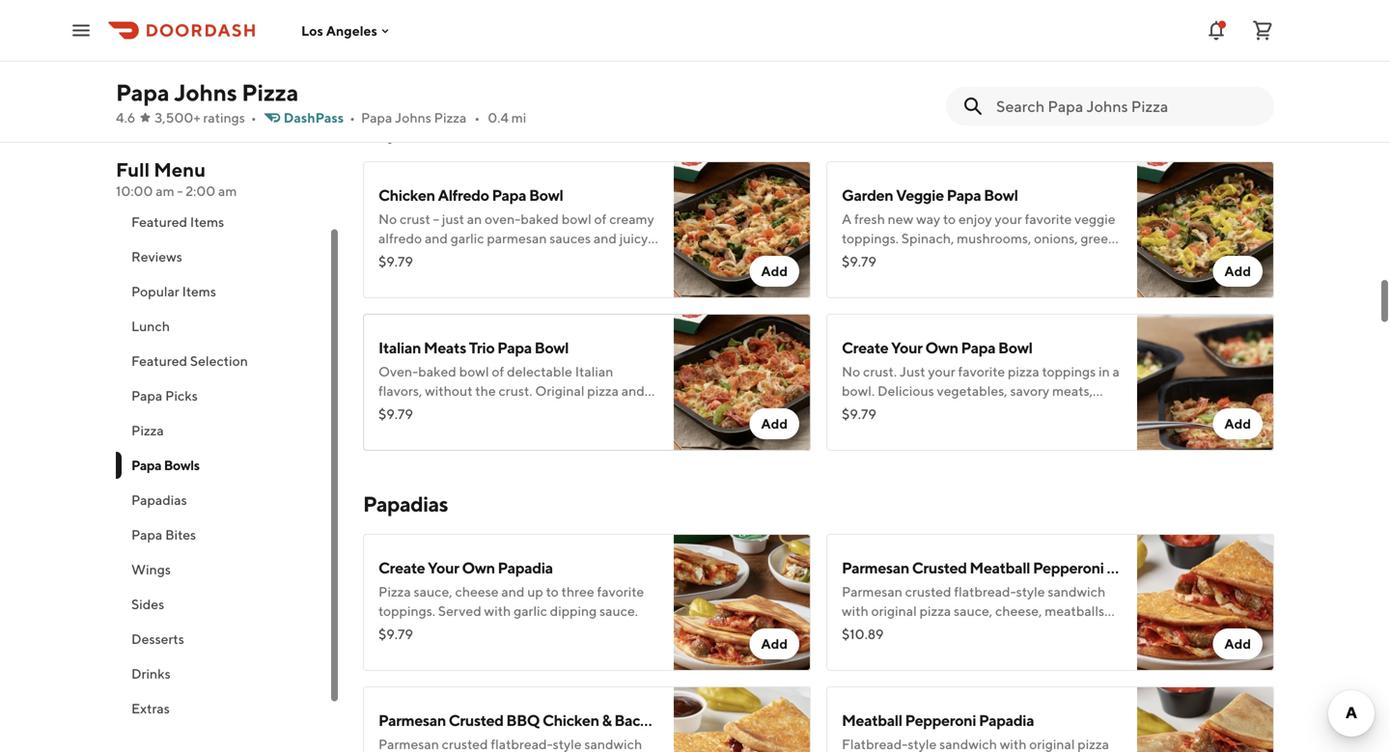Task type: locate. For each thing, give the bounding box(es) containing it.
2 • from the left
[[350, 110, 355, 126]]

1 horizontal spatial am
[[218, 183, 237, 199]]

original down cheese,
[[1012, 622, 1058, 638]]

original up pepperoni.
[[871, 603, 917, 619]]

1 horizontal spatial crusted
[[912, 559, 967, 577]]

pizza
[[242, 79, 299, 106], [434, 110, 467, 126], [131, 422, 164, 438], [378, 584, 411, 600]]

1 horizontal spatial papa bowls
[[363, 119, 470, 144]]

1 vertical spatial sauce,
[[954, 603, 993, 619]]

1 vertical spatial your
[[428, 559, 459, 577]]

meatball up flatbread-
[[970, 559, 1030, 577]]

papadias
[[363, 491, 448, 517], [131, 492, 187, 508]]

1 vertical spatial crusted
[[449, 711, 504, 729]]

pizza button
[[116, 413, 340, 448]]

chicken left &
[[543, 711, 599, 729]]

1 horizontal spatial papadias
[[363, 491, 448, 517]]

1 vertical spatial own
[[462, 559, 495, 577]]

pizza up toppings.
[[378, 584, 411, 600]]

papa picks
[[131, 388, 198, 404]]

1 horizontal spatial dipping
[[842, 642, 889, 658]]

3,500+ ratings •
[[155, 110, 257, 126]]

1 horizontal spatial served
[[937, 622, 980, 638]]

1 vertical spatial items
[[182, 283, 216, 299]]

add button for garden veggie papa bowl
[[1213, 256, 1263, 287]]

0 horizontal spatial own
[[462, 559, 495, 577]]

1 horizontal spatial own
[[925, 338, 959, 357]]

dipping down three
[[550, 603, 597, 619]]

3,500+
[[155, 110, 201, 126]]

dipping inside create your own papadia pizza sauce, cheese and up to three favorite toppings. served with garlic dipping sauce. $9.79
[[550, 603, 597, 619]]

1 vertical spatial create
[[378, 559, 425, 577]]

create
[[842, 338, 889, 357], [378, 559, 425, 577]]

1 vertical spatial bowls
[[164, 457, 200, 473]]

lunch button
[[116, 309, 340, 344]]

meatball pepperoni papadia
[[842, 711, 1034, 729]]

0 horizontal spatial am
[[156, 183, 174, 199]]

0 horizontal spatial with
[[484, 603, 511, 619]]

up
[[527, 584, 543, 600]]

0 vertical spatial bowls
[[414, 119, 470, 144]]

1 vertical spatial pizza
[[1061, 622, 1092, 638]]

0 horizontal spatial •
[[251, 110, 257, 126]]

1 horizontal spatial sauce.
[[892, 642, 930, 658]]

1 horizontal spatial and
[[842, 622, 865, 638]]

• right ratings
[[251, 110, 257, 126]]

drinks
[[131, 666, 171, 682]]

chicken left 'alfredo'
[[378, 186, 435, 204]]

items right popular
[[182, 283, 216, 299]]

$9.79
[[378, 253, 413, 269], [842, 253, 877, 269], [378, 406, 413, 422], [842, 406, 877, 422], [378, 626, 413, 642]]

to
[[546, 584, 559, 600]]

chicken alfredo papa bowl image
[[674, 161, 811, 298]]

served down cheese
[[438, 603, 482, 619]]

dipping
[[550, 603, 597, 619], [842, 642, 889, 658]]

0 vertical spatial pepperoni
[[1033, 559, 1104, 577]]

0 horizontal spatial chicken
[[378, 186, 435, 204]]

crusted left bbq
[[449, 711, 504, 729]]

pizza down papa picks
[[131, 422, 164, 438]]

$9.79 for chicken
[[378, 253, 413, 269]]

0 vertical spatial create
[[842, 338, 889, 357]]

papa
[[116, 79, 170, 106], [361, 110, 392, 126], [363, 119, 410, 144], [492, 186, 526, 204], [947, 186, 981, 204], [497, 338, 532, 357], [961, 338, 996, 357], [131, 388, 162, 404], [131, 457, 161, 473], [131, 527, 162, 543]]

0 vertical spatial served
[[438, 603, 482, 619]]

0 horizontal spatial and
[[502, 584, 525, 600]]

am right 2:00
[[218, 183, 237, 199]]

garden
[[842, 186, 893, 204]]

0 horizontal spatial pizza
[[920, 603, 951, 619]]

pizza down 'meatballs'
[[1061, 622, 1092, 638]]

dashpass
[[284, 110, 344, 126]]

sauce.
[[600, 603, 638, 619], [892, 642, 930, 658]]

0 vertical spatial sauce.
[[600, 603, 638, 619]]

johns up the 3,500+ ratings •
[[174, 79, 237, 106]]

1 vertical spatial sauce.
[[892, 642, 930, 658]]

0 vertical spatial featured
[[131, 214, 187, 230]]

papa bowls down papa picks
[[131, 457, 200, 473]]

featured items
[[131, 214, 224, 230]]

1 vertical spatial dipping
[[842, 642, 889, 658]]

with down cheese
[[484, 603, 511, 619]]

1 vertical spatial papa bowls
[[131, 457, 200, 473]]

popular items button
[[116, 274, 340, 309]]

favorite
[[597, 584, 644, 600]]

pizza down crusted
[[920, 603, 951, 619]]

crusted
[[912, 559, 967, 577], [449, 711, 504, 729]]

0 vertical spatial johns
[[174, 79, 237, 106]]

your for papa
[[891, 338, 923, 357]]

dipping down pepperoni.
[[842, 642, 889, 658]]

pepperoni
[[1033, 559, 1104, 577], [905, 711, 976, 729]]

0.4
[[488, 110, 509, 126]]

1 horizontal spatial original
[[1012, 622, 1058, 638]]

own inside create your own papadia pizza sauce, cheese and up to three favorite toppings. served with garlic dipping sauce. $9.79
[[462, 559, 495, 577]]

popular items
[[131, 283, 216, 299]]

add button for create your own papa bowl
[[1213, 408, 1263, 439]]

pizza inside create your own papadia pizza sauce, cheese and up to three favorite toppings. served with garlic dipping sauce. $9.79
[[378, 584, 411, 600]]

your inside create your own papadia pizza sauce, cheese and up to three favorite toppings. served with garlic dipping sauce. $9.79
[[428, 559, 459, 577]]

1 vertical spatial johns
[[395, 110, 431, 126]]

0 horizontal spatial meatball
[[842, 711, 902, 729]]

crusted
[[905, 584, 952, 600]]

1 vertical spatial served
[[937, 622, 980, 638]]

sauce,
[[414, 584, 453, 600], [954, 603, 993, 619]]

$10.89
[[842, 626, 884, 642]]

italian meats trio papa bowl image
[[674, 314, 811, 451]]

original
[[871, 603, 917, 619], [1012, 622, 1058, 638]]

pepperoni inside parmesan crusted meatball pepperoni papadia parmesan crusted flatbread-style sandwich with original pizza sauce, cheese, meatballs and pepperoni. served with original pizza dipping sauce.
[[1033, 559, 1104, 577]]

crusted inside parmesan crusted meatball pepperoni papadia parmesan crusted flatbread-style sandwich with original pizza sauce, cheese, meatballs and pepperoni. served with original pizza dipping sauce.
[[912, 559, 967, 577]]

2 horizontal spatial •
[[474, 110, 480, 126]]

full menu 10:00 am - 2:00 am
[[116, 158, 237, 199]]

items for featured items
[[190, 214, 224, 230]]

with up $10.89
[[842, 603, 869, 619]]

1 vertical spatial featured
[[131, 353, 187, 369]]

sides
[[131, 596, 164, 612]]

$9.79 for create
[[842, 406, 877, 422]]

0 horizontal spatial johns
[[174, 79, 237, 106]]

0 vertical spatial crusted
[[912, 559, 967, 577]]

pepperoni.
[[868, 622, 934, 638]]

0 horizontal spatial crusted
[[449, 711, 504, 729]]

sauce, up toppings.
[[414, 584, 453, 600]]

2 featured from the top
[[131, 353, 187, 369]]

1 vertical spatial parmesan
[[842, 584, 903, 600]]

served down flatbread-
[[937, 622, 980, 638]]

bbq
[[506, 711, 540, 729]]

meatball down $10.89
[[842, 711, 902, 729]]

parmesan for crusted
[[842, 559, 909, 577]]

1 horizontal spatial johns
[[395, 110, 431, 126]]

0 items, open order cart image
[[1251, 19, 1275, 42]]

1 vertical spatial pepperoni
[[905, 711, 976, 729]]

extras button
[[116, 691, 340, 726]]

your
[[891, 338, 923, 357], [428, 559, 459, 577]]

parmesan crusted meatball pepperoni papadia image
[[1137, 534, 1275, 671]]

sauce. inside parmesan crusted meatball pepperoni papadia parmesan crusted flatbread-style sandwich with original pizza sauce, cheese, meatballs and pepperoni. served with original pizza dipping sauce.
[[892, 642, 930, 658]]

desserts
[[131, 631, 184, 647]]

with
[[484, 603, 511, 619], [842, 603, 869, 619], [983, 622, 1010, 638]]

add button
[[750, 256, 799, 287], [1213, 256, 1263, 287], [750, 408, 799, 439], [1213, 408, 1263, 439], [750, 629, 799, 659], [1213, 629, 1263, 659]]

meats
[[424, 338, 466, 357]]

sauce. down pepperoni.
[[892, 642, 930, 658]]

1 horizontal spatial pepperoni
[[1033, 559, 1104, 577]]

bowls
[[414, 119, 470, 144], [164, 457, 200, 473]]

0 horizontal spatial your
[[428, 559, 459, 577]]

0 vertical spatial items
[[190, 214, 224, 230]]

0 vertical spatial your
[[891, 338, 923, 357]]

sauce, down flatbread-
[[954, 603, 993, 619]]

0 vertical spatial sauce,
[[414, 584, 453, 600]]

featured up reviews
[[131, 214, 187, 230]]

crusted up crusted
[[912, 559, 967, 577]]

papadias button
[[116, 483, 340, 518]]

papa picks button
[[116, 378, 340, 413]]

johns down $19.69
[[395, 110, 431, 126]]

featured up papa picks
[[131, 353, 187, 369]]

2 papadias from the left
[[131, 492, 187, 508]]

add for italian meats trio papa bowl
[[761, 416, 788, 432]]

0 horizontal spatial dipping
[[550, 603, 597, 619]]

flatbread-
[[954, 584, 1016, 600]]

&
[[602, 711, 612, 729]]

•
[[251, 110, 257, 126], [350, 110, 355, 126], [474, 110, 480, 126]]

pizza
[[920, 603, 951, 619], [1061, 622, 1092, 638]]

0 vertical spatial original
[[871, 603, 917, 619]]

1 papadias from the left
[[363, 491, 448, 517]]

served
[[438, 603, 482, 619], [937, 622, 980, 638]]

0 vertical spatial pizza
[[920, 603, 951, 619]]

chicken
[[378, 186, 435, 204], [543, 711, 599, 729]]

full
[[116, 158, 150, 181]]

and left pepperoni.
[[842, 622, 865, 638]]

0 vertical spatial papa bowls
[[363, 119, 470, 144]]

bowls down pizza button
[[164, 457, 200, 473]]

pizza left '0.4'
[[434, 110, 467, 126]]

1 horizontal spatial chicken
[[543, 711, 599, 729]]

am left -
[[156, 183, 174, 199]]

1 horizontal spatial meatball
[[970, 559, 1030, 577]]

add for garden veggie papa bowl
[[1225, 263, 1251, 279]]

featured for featured selection
[[131, 353, 187, 369]]

0 vertical spatial meatball
[[970, 559, 1030, 577]]

selection
[[190, 353, 248, 369]]

0 horizontal spatial served
[[438, 603, 482, 619]]

mi
[[512, 110, 527, 126]]

papadia
[[498, 559, 553, 577], [1107, 559, 1162, 577], [660, 711, 716, 729], [979, 711, 1034, 729]]

notification bell image
[[1205, 19, 1228, 42]]

sauce. inside create your own papadia pizza sauce, cheese and up to three favorite toppings. served with garlic dipping sauce. $9.79
[[600, 603, 638, 619]]

1 featured from the top
[[131, 214, 187, 230]]

• left '0.4'
[[474, 110, 480, 126]]

1 horizontal spatial sauce,
[[954, 603, 993, 619]]

0 horizontal spatial bowls
[[164, 457, 200, 473]]

popular
[[131, 283, 179, 299]]

0 horizontal spatial create
[[378, 559, 425, 577]]

0 horizontal spatial papadias
[[131, 492, 187, 508]]

2 vertical spatial parmesan
[[378, 711, 446, 729]]

2 am from the left
[[218, 183, 237, 199]]

sides button
[[116, 587, 340, 622]]

papa inside button
[[131, 527, 162, 543]]

• right dashpass
[[350, 110, 355, 126]]

johns
[[174, 79, 237, 106], [395, 110, 431, 126]]

add button for italian meats trio papa bowl
[[750, 408, 799, 439]]

$19.69
[[378, 33, 420, 49]]

meatball
[[970, 559, 1030, 577], [842, 711, 902, 729]]

1 horizontal spatial create
[[842, 338, 889, 357]]

0 horizontal spatial sauce,
[[414, 584, 453, 600]]

your for papadia
[[428, 559, 459, 577]]

papadias inside papadias button
[[131, 492, 187, 508]]

1 horizontal spatial •
[[350, 110, 355, 126]]

own
[[925, 338, 959, 357], [462, 559, 495, 577]]

1 horizontal spatial your
[[891, 338, 923, 357]]

0 horizontal spatial sauce.
[[600, 603, 638, 619]]

served inside create your own papadia pizza sauce, cheese and up to three favorite toppings. served with garlic dipping sauce. $9.79
[[438, 603, 482, 619]]

desserts button
[[116, 622, 340, 657]]

0 vertical spatial and
[[502, 584, 525, 600]]

0 vertical spatial parmesan
[[842, 559, 909, 577]]

extra cheesy alfredo pizza image
[[1137, 0, 1275, 78]]

create your own papa bowl image
[[1137, 314, 1275, 451]]

1 vertical spatial and
[[842, 622, 865, 638]]

bowls left '0.4'
[[414, 119, 470, 144]]

0 vertical spatial dipping
[[550, 603, 597, 619]]

0 horizontal spatial pepperoni
[[905, 711, 976, 729]]

papa bowls up 'alfredo'
[[363, 119, 470, 144]]

2:00
[[186, 183, 216, 199]]

create inside create your own papadia pizza sauce, cheese and up to three favorite toppings. served with garlic dipping sauce. $9.79
[[378, 559, 425, 577]]

-
[[177, 183, 183, 199]]

items down 2:00
[[190, 214, 224, 230]]

and left up
[[502, 584, 525, 600]]

italian
[[378, 338, 421, 357]]

add
[[761, 263, 788, 279], [1225, 263, 1251, 279], [761, 416, 788, 432], [1225, 416, 1251, 432], [761, 636, 788, 652], [1225, 636, 1251, 652]]

0 vertical spatial own
[[925, 338, 959, 357]]

1 horizontal spatial pizza
[[1061, 622, 1092, 638]]

meatball pepperoni papadia image
[[1137, 687, 1275, 752]]

sauce. down favorite on the bottom of the page
[[600, 603, 638, 619]]

dashpass •
[[284, 110, 355, 126]]

1 • from the left
[[251, 110, 257, 126]]

with down cheese,
[[983, 622, 1010, 638]]

papa bites button
[[116, 518, 340, 552]]

bowl
[[529, 186, 563, 204], [984, 186, 1018, 204], [535, 338, 569, 357], [998, 338, 1033, 357]]



Task type: vqa. For each thing, say whether or not it's contained in the screenshot.
Papadia Own
yes



Task type: describe. For each thing, give the bounding box(es) containing it.
papa johns pizza • 0.4 mi
[[361, 110, 527, 126]]

bites
[[165, 527, 196, 543]]

add for create your own papa bowl
[[1225, 416, 1251, 432]]

garden veggie papa bowl
[[842, 186, 1018, 204]]

meatball inside parmesan crusted meatball pepperoni papadia parmesan crusted flatbread-style sandwich with original pizza sauce, cheese, meatballs and pepperoni. served with original pizza dipping sauce.
[[970, 559, 1030, 577]]

toppings.
[[378, 603, 435, 619]]

2 horizontal spatial with
[[983, 622, 1010, 638]]

johns for papa johns pizza
[[174, 79, 237, 106]]

$9.79 inside create your own papadia pizza sauce, cheese and up to three favorite toppings. served with garlic dipping sauce. $9.79
[[378, 626, 413, 642]]

cheese,
[[995, 603, 1042, 619]]

served inside parmesan crusted meatball pepperoni papadia parmesan crusted flatbread-style sandwich with original pizza sauce, cheese, meatballs and pepperoni. served with original pizza dipping sauce.
[[937, 622, 980, 638]]

featured for featured items
[[131, 214, 187, 230]]

0 vertical spatial chicken
[[378, 186, 435, 204]]

open menu image
[[70, 19, 93, 42]]

papadia inside parmesan crusted meatball pepperoni papadia parmesan crusted flatbread-style sandwich with original pizza sauce, cheese, meatballs and pepperoni. served with original pizza dipping sauce.
[[1107, 559, 1162, 577]]

reviews
[[131, 249, 182, 265]]

create your own papadia pizza sauce, cheese and up to three favorite toppings. served with garlic dipping sauce. $9.79
[[378, 559, 644, 642]]

add button for chicken alfredo papa bowl
[[750, 256, 799, 287]]

featured items button
[[116, 205, 340, 239]]

papa johns pizza
[[116, 79, 299, 106]]

and inside create your own papadia pizza sauce, cheese and up to three favorite toppings. served with garlic dipping sauce. $9.79
[[502, 584, 525, 600]]

dipping inside parmesan crusted meatball pepperoni papadia parmesan crusted flatbread-style sandwich with original pizza sauce, cheese, meatballs and pepperoni. served with original pizza dipping sauce.
[[842, 642, 889, 658]]

meatballs
[[1045, 603, 1105, 619]]

bacon
[[614, 711, 658, 729]]

sandwich
[[1048, 584, 1106, 600]]

1 vertical spatial original
[[1012, 622, 1058, 638]]

1 am from the left
[[156, 183, 174, 199]]

create for create your own papa bowl
[[842, 338, 889, 357]]

featured selection button
[[116, 344, 340, 378]]

parmesan crusted meatball pepperoni papadia parmesan crusted flatbread-style sandwich with original pizza sauce, cheese, meatballs and pepperoni. served with original pizza dipping sauce.
[[842, 559, 1162, 658]]

tuscan six cheese pizza image
[[674, 0, 811, 78]]

los angeles
[[301, 22, 377, 38]]

parmesan crusted bbq chicken & bacon papadia
[[378, 711, 716, 729]]

$9.79 for garden
[[842, 253, 877, 269]]

pizza up dashpass
[[242, 79, 299, 106]]

three
[[562, 584, 595, 600]]

extras
[[131, 701, 170, 716]]

ratings
[[203, 110, 245, 126]]

angeles
[[326, 22, 377, 38]]

and inside parmesan crusted meatball pepperoni papadia parmesan crusted flatbread-style sandwich with original pizza sauce, cheese, meatballs and pepperoni. served with original pizza dipping sauce.
[[842, 622, 865, 638]]

papa inside button
[[131, 388, 162, 404]]

italian meats trio papa bowl
[[378, 338, 569, 357]]

0 horizontal spatial papa bowls
[[131, 457, 200, 473]]

wings
[[131, 561, 171, 577]]

items for popular items
[[182, 283, 216, 299]]

pizza inside button
[[131, 422, 164, 438]]

johns for papa johns pizza • 0.4 mi
[[395, 110, 431, 126]]

veggie
[[896, 186, 944, 204]]

3 • from the left
[[474, 110, 480, 126]]

add for chicken alfredo papa bowl
[[761, 263, 788, 279]]

lunch
[[131, 318, 170, 334]]

create for create your own papadia pizza sauce, cheese and up to three favorite toppings. served with garlic dipping sauce. $9.79
[[378, 559, 425, 577]]

cheese
[[455, 584, 499, 600]]

0 horizontal spatial original
[[871, 603, 917, 619]]

1 horizontal spatial bowls
[[414, 119, 470, 144]]

1 vertical spatial meatball
[[842, 711, 902, 729]]

picks
[[165, 388, 198, 404]]

own for papa
[[925, 338, 959, 357]]

los angeles button
[[301, 22, 393, 38]]

papadia inside create your own papadia pizza sauce, cheese and up to three favorite toppings. served with garlic dipping sauce. $9.79
[[498, 559, 553, 577]]

create your own papadia image
[[674, 534, 811, 671]]

parmesan for papadia
[[378, 711, 446, 729]]

parmesan crusted bbq chicken & bacon papadia image
[[674, 687, 811, 752]]

wings button
[[116, 552, 340, 587]]

papa bites
[[131, 527, 196, 543]]

own for papadia
[[462, 559, 495, 577]]

style
[[1016, 584, 1045, 600]]

garden veggie papa bowl image
[[1137, 161, 1275, 298]]

los
[[301, 22, 323, 38]]

1 vertical spatial chicken
[[543, 711, 599, 729]]

alfredo
[[438, 186, 489, 204]]

4.6
[[116, 110, 135, 126]]

drinks button
[[116, 657, 340, 691]]

menu
[[154, 158, 206, 181]]

sauce, inside parmesan crusted meatball pepperoni papadia parmesan crusted flatbread-style sandwich with original pizza sauce, cheese, meatballs and pepperoni. served with original pizza dipping sauce.
[[954, 603, 993, 619]]

reviews button
[[116, 239, 340, 274]]

$9.79 for italian
[[378, 406, 413, 422]]

garlic
[[514, 603, 547, 619]]

crusted for bbq
[[449, 711, 504, 729]]

Item Search search field
[[996, 96, 1259, 117]]

sauce, inside create your own papadia pizza sauce, cheese and up to three favorite toppings. served with garlic dipping sauce. $9.79
[[414, 584, 453, 600]]

with inside create your own papadia pizza sauce, cheese and up to three favorite toppings. served with garlic dipping sauce. $9.79
[[484, 603, 511, 619]]

trio
[[469, 338, 495, 357]]

10:00
[[116, 183, 153, 199]]

create your own papa bowl
[[842, 338, 1033, 357]]

featured selection
[[131, 353, 248, 369]]

1 horizontal spatial with
[[842, 603, 869, 619]]

crusted for meatball
[[912, 559, 967, 577]]

chicken alfredo papa bowl
[[378, 186, 563, 204]]



